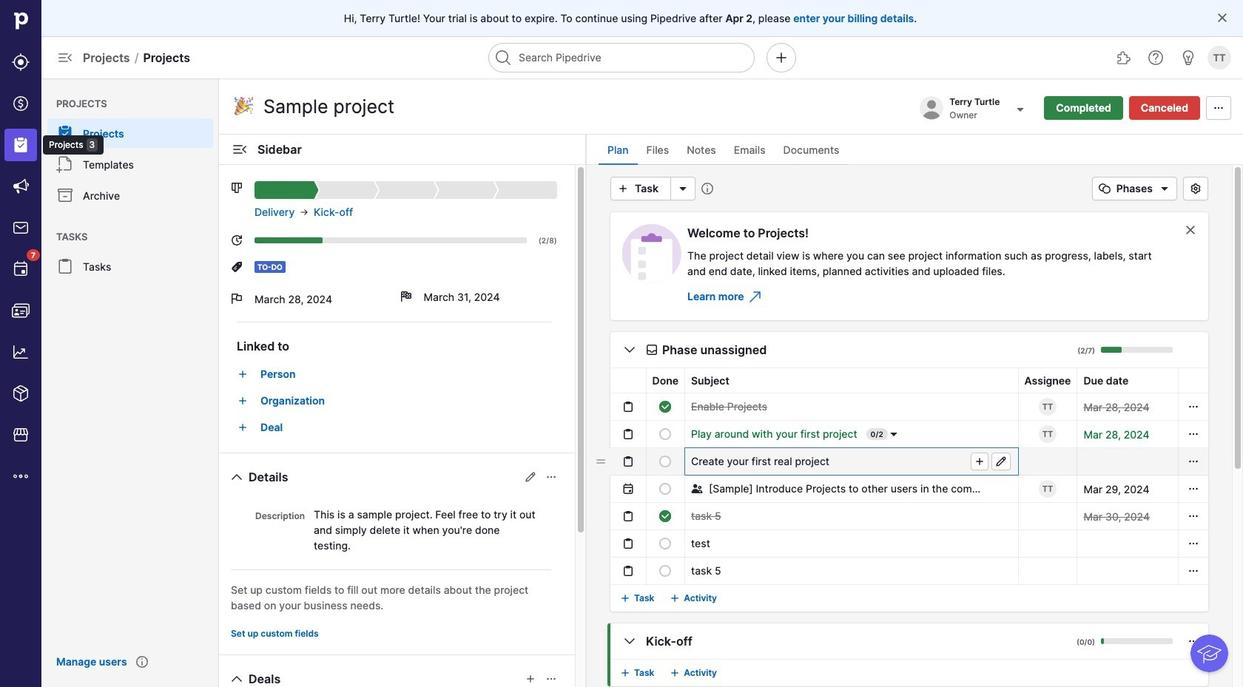 Task type: locate. For each thing, give the bounding box(es) containing it.
color primary image
[[1216, 12, 1228, 24], [231, 141, 249, 158], [1156, 180, 1174, 198], [1096, 183, 1113, 195], [231, 235, 243, 246], [400, 291, 412, 303], [621, 341, 639, 359], [646, 344, 658, 356], [622, 428, 634, 440], [888, 428, 900, 440], [995, 456, 1007, 468], [1188, 456, 1199, 468], [228, 468, 246, 486], [545, 471, 557, 483], [622, 483, 634, 495], [691, 483, 703, 495], [622, 511, 634, 522], [659, 511, 671, 522], [659, 565, 671, 577], [621, 633, 639, 650], [1188, 636, 1199, 647], [228, 670, 246, 687], [525, 673, 536, 685], [545, 673, 557, 685]]

products image
[[12, 385, 30, 403]]

1 vertical spatial color link image
[[669, 667, 681, 679]]

quick add image
[[772, 49, 790, 67]]

2 column header from the left
[[610, 368, 646, 393]]

color primary image
[[1210, 102, 1228, 114], [231, 182, 243, 194], [614, 183, 632, 195], [1187, 183, 1205, 195], [299, 206, 309, 218], [1182, 224, 1199, 236], [231, 261, 243, 273], [747, 288, 765, 306], [231, 293, 243, 305], [622, 401, 634, 413], [659, 401, 671, 413], [1188, 401, 1199, 413], [659, 428, 671, 440], [1188, 428, 1199, 440], [622, 456, 634, 468], [659, 456, 671, 468], [973, 456, 985, 468], [525, 471, 536, 483], [659, 483, 671, 495], [1188, 483, 1199, 495], [1188, 511, 1199, 522], [622, 538, 634, 550], [659, 538, 671, 550], [1188, 538, 1199, 550], [622, 565, 634, 577], [1188, 565, 1199, 577]]

0 vertical spatial color link image
[[237, 368, 249, 380]]

menu
[[0, 0, 104, 687], [41, 78, 219, 687]]

cell
[[593, 448, 610, 475], [1077, 448, 1178, 475], [1018, 503, 1077, 530], [1018, 530, 1077, 558], [1077, 530, 1178, 558], [1018, 558, 1077, 585], [1077, 558, 1178, 585]]

1 horizontal spatial info image
[[701, 183, 713, 195]]

1 column header from the left
[[593, 368, 610, 393]]

table
[[593, 368, 1208, 585]]

row group
[[593, 393, 1208, 585]]

color link image
[[237, 395, 249, 407], [237, 422, 249, 434], [619, 593, 631, 605], [669, 593, 681, 605], [619, 667, 631, 679]]

menu item
[[41, 118, 219, 148], [0, 124, 41, 166]]

row
[[593, 368, 1208, 393]]

sales assistant image
[[1179, 49, 1197, 67]]

insights image
[[12, 343, 30, 361]]

color undefined image
[[56, 124, 74, 142]]

deals image
[[12, 95, 30, 112]]

color undefined image
[[56, 155, 74, 173], [56, 186, 74, 204], [56, 258, 74, 275], [12, 260, 30, 278]]

1 vertical spatial info image
[[136, 656, 148, 668]]

campaigns image
[[12, 178, 30, 195]]

1 horizontal spatial color link image
[[669, 667, 681, 679]]

color link image
[[237, 368, 249, 380], [669, 667, 681, 679]]

column header
[[593, 368, 610, 393], [610, 368, 646, 393], [646, 368, 685, 393], [685, 368, 1018, 393], [1018, 368, 1077, 393], [1077, 368, 1178, 393], [1178, 368, 1208, 393]]

leads image
[[12, 53, 30, 71]]

info image
[[701, 183, 713, 195], [136, 656, 148, 668]]

marketplace image
[[12, 426, 30, 444]]



Task type: vqa. For each thing, say whether or not it's contained in the screenshot.
3rd 'Column Header' from right
yes



Task type: describe. For each thing, give the bounding box(es) containing it.
Search Pipedrive field
[[488, 43, 755, 73]]

0 horizontal spatial info image
[[136, 656, 148, 668]]

🎉  Sample project text field
[[231, 91, 430, 121]]

4 column header from the left
[[685, 368, 1018, 393]]

3 column header from the left
[[646, 368, 685, 393]]

transfer ownership image
[[1012, 100, 1029, 118]]

6 column header from the left
[[1077, 368, 1178, 393]]

7 column header from the left
[[1178, 368, 1208, 393]]

sales inbox image
[[12, 219, 30, 237]]

quick help image
[[1147, 49, 1165, 67]]

home image
[[10, 10, 32, 32]]

more options image
[[674, 183, 692, 195]]

knowledge center bot, also known as kc bot is an onboarding assistant that allows you to see the list of onboarding items in one place for quick and easy reference. this improves your in-app experience. image
[[1191, 635, 1228, 673]]

contacts image
[[12, 302, 30, 320]]

projects image
[[12, 136, 30, 154]]

more image
[[12, 468, 30, 485]]

5 column header from the left
[[1018, 368, 1077, 393]]

menu toggle image
[[56, 49, 74, 67]]

color muted image
[[595, 455, 607, 467]]

0 vertical spatial info image
[[701, 183, 713, 195]]

0 horizontal spatial color link image
[[237, 368, 249, 380]]



